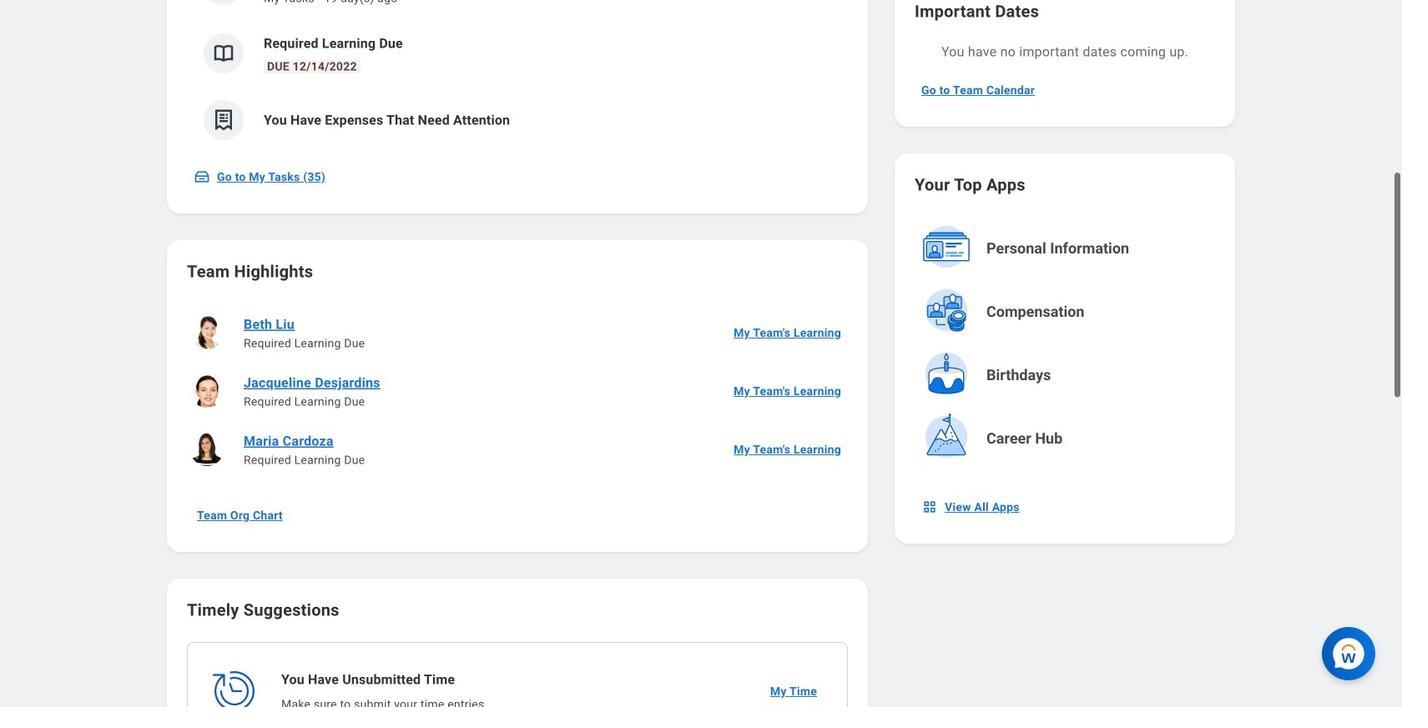 Task type: vqa. For each thing, say whether or not it's contained in the screenshot.
dashboard expenses icon
yes



Task type: locate. For each thing, give the bounding box(es) containing it.
0 vertical spatial list
[[187, 0, 848, 154]]

dashboard expenses image
[[211, 108, 236, 133]]

list
[[187, 0, 848, 154], [187, 304, 848, 479]]

1 vertical spatial list
[[187, 304, 848, 479]]

2 list from the top
[[187, 304, 848, 479]]

book open image
[[211, 41, 236, 66]]



Task type: describe. For each thing, give the bounding box(es) containing it.
inbox image
[[194, 169, 210, 185]]

nbox image
[[921, 499, 938, 516]]

1 list from the top
[[187, 0, 848, 154]]



